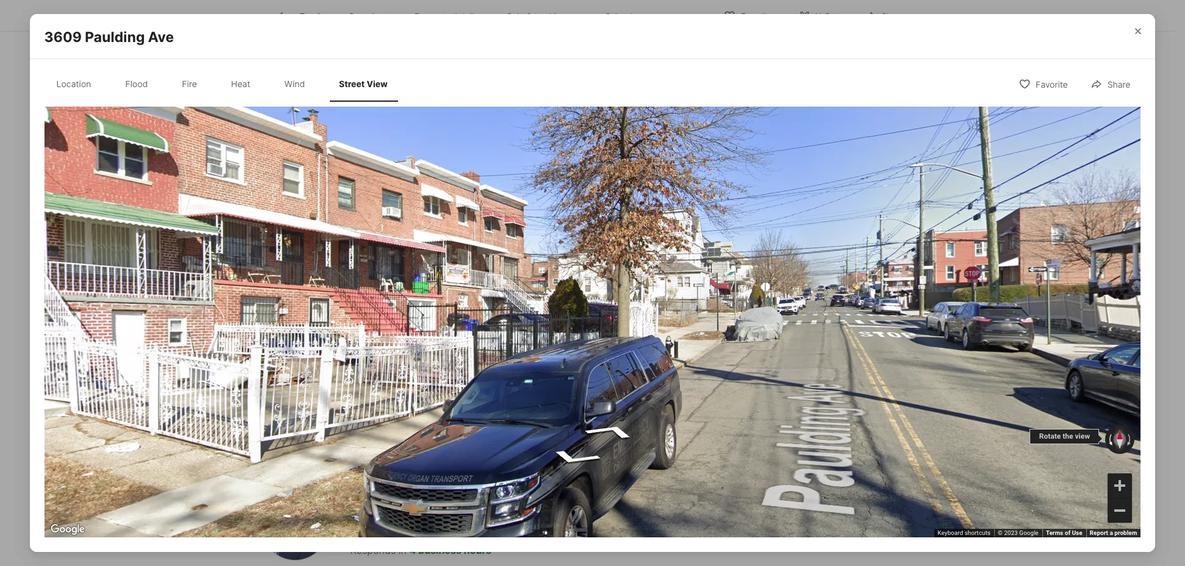Task type: vqa. For each thing, say whether or not it's contained in the screenshot.
problem on the bottom right of the page
yes



Task type: describe. For each thing, give the bounding box(es) containing it.
minute
[[345, 131, 378, 143]]

schools tab
[[591, 2, 651, 31]]

built in 1950
[[283, 11, 340, 24]]

in inside henry perez bronx redfin partner agent exp realty responds in 4 business hours
[[399, 544, 407, 557]]

questions?
[[773, 206, 846, 222]]

location tab
[[47, 69, 101, 99]]

3609
[[44, 29, 82, 46]]

1 vertical spatial ny,
[[476, 92, 493, 104]]

• inside redfin checked: 1 minute ago (nov 1, 2023 at 9:08am) • source: onekey® mls as distributed by mls grid # h6276214
[[263, 146, 269, 158]]

view
[[1075, 432, 1090, 441]]

x-
[[816, 11, 824, 21]]

2 listing from the top
[[261, 92, 292, 104]]

favorite inside this home isn't listed yet. favorite this home to get updates once it's listed, or contact a redfin
[[857, 112, 894, 125]]

map data ©2023 google
[[532, 349, 599, 356]]

henry perez bronx redfin partner agent exp realty
[[789, 224, 900, 266]]

0 horizontal spatial share
[[882, 11, 905, 21]]

map button for bottommost menu bar
[[267, 193, 310, 217]]

redfin inside henry perez bronx redfin partner agent exp realty responds in 4 business hours
[[380, 515, 409, 527]]

0 vertical spatial espaillat
[[337, 77, 375, 89]]

9:08am)
[[474, 131, 513, 143]]

google for map data ©2023 google
[[1015, 530, 1035, 536]]

0 vertical spatial llc
[[489, 77, 507, 89]]

directions
[[639, 197, 670, 206]]

henry perez bronx redfin partner agent exp realty responds in 4 business hours
[[350, 496, 491, 557]]

ask a question
[[785, 389, 854, 401]]

contact:
[[261, 107, 301, 119]]

history
[[549, 11, 577, 21]]

henry perez link for henry perez bronx redfin partner agent exp realty
[[789, 224, 873, 241]]

source:
[[270, 146, 305, 158]]

have questions?
[[737, 206, 846, 222]]

1 horizontal spatial •
[[377, 77, 382, 89]]

—
[[312, 379, 322, 391]]

share inside 3609 paulding ave dialog
[[1108, 80, 1131, 90]]

Write a message... text field
[[747, 317, 892, 361]]

contact
[[780, 142, 815, 154]]

checked:
[[293, 131, 335, 143]]

lorena
[[308, 92, 340, 104]]

wind
[[285, 79, 305, 89]]

a inside ask a question button
[[805, 389, 811, 401]]

h6276214
[[511, 146, 558, 158]]

0 vertical spatial compass
[[387, 77, 430, 89]]

1950
[[317, 11, 340, 24]]

1 vertical spatial compass
[[393, 92, 436, 104]]

commute
[[383, 379, 428, 391]]

bronx for henry perez bronx redfin partner agent exp realty responds in 4 business hours
[[350, 515, 377, 527]]

henry perez link for henry perez bronx redfin partner agent exp realty responds in 4 business hours
[[350, 496, 434, 513]]

google for map data ©2023 google
[[579, 349, 599, 356]]

x-out
[[816, 11, 839, 21]]

report a problem
[[1090, 530, 1137, 536]]

©
[[998, 530, 1003, 536]]

schools
[[605, 11, 637, 21]]

1,
[[426, 131, 433, 143]]

details
[[452, 11, 479, 21]]

paulding
[[85, 29, 145, 46]]

responds in
[[789, 268, 839, 279]]

henry for henry perez bronx redfin partner agent exp realty
[[789, 224, 831, 241]]

information.
[[809, 156, 864, 169]]

location
[[56, 79, 91, 89]]

337-
[[325, 107, 347, 119]]

redfin checked: 1 minute ago (nov 1, 2023 at 9:08am) • source: onekey® mls as distributed by mls grid # h6276214
[[261, 131, 558, 158]]

view inside street view tab
[[367, 79, 388, 89]]

menu bar inside 3609 paulding ave dialog
[[1033, 113, 1135, 137]]

keyboard
[[938, 530, 963, 536]]

view inside street view button
[[594, 197, 609, 206]]

report a map error for map data ©2023 google
[[1086, 530, 1137, 536]]

agent inside the partner agent for more information.
[[737, 156, 764, 169]]

the
[[1063, 432, 1073, 441]]

for
[[767, 156, 780, 169]]

agent
[[393, 466, 433, 483]]

use for map data ©2023 google
[[632, 349, 643, 356]]

1 vertical spatial espaillat
[[343, 92, 381, 104]]

agent for henry perez bronx redfin partner agent exp realty responds in 4 business hours
[[449, 515, 476, 527]]

feed
[[300, 11, 320, 21]]

tab list for x-out
[[261, 0, 661, 31]]

directions button
[[622, 194, 673, 210]]

min
[[324, 379, 342, 391]]

0 vertical spatial ny,
[[470, 77, 486, 89]]

hours inside 4 business hours
[[789, 281, 813, 292]]

add a commute button
[[354, 378, 428, 393]]

1 vertical spatial menu bar
[[267, 193, 370, 217]]

1 vertical spatial henry
[[436, 466, 478, 483]]

ask a question button
[[737, 381, 902, 410]]

1 vertical spatial by
[[294, 92, 306, 104]]

redfin inside henry perez bronx redfin partner agent exp realty
[[815, 243, 841, 253]]

listing by saulo espaillat • compass greater ny, llc listing by lorena espaillat • compass greater ny, llc
[[261, 77, 513, 104]]

4 inside 4 business hours
[[841, 268, 847, 279]]

in for responds
[[832, 268, 839, 279]]

google image for report a map error
[[264, 341, 305, 357]]

once
[[855, 127, 878, 139]]

map button for menu bar within the 3609 paulding ave dialog
[[1033, 113, 1075, 137]]

feed link
[[275, 9, 320, 24]]

358-
[[824, 421, 848, 433]]

x-out button
[[788, 3, 849, 28]]

redfin inside this home isn't listed yet. favorite this home to get updates once it's listed, or contact a redfin
[[826, 142, 855, 154]]

in for built
[[306, 11, 314, 24]]

built
[[283, 11, 303, 24]]

updates
[[815, 127, 852, 139]]

map region for menu bar within the 3609 paulding ave dialog
[[5, 54, 1185, 566]]

1 vertical spatial share button
[[1080, 72, 1141, 97]]

out
[[824, 11, 839, 21]]

— min · add a commute
[[312, 379, 428, 391]]

use for map data ©2023 google
[[1068, 530, 1078, 536]]

shortcuts
[[965, 530, 991, 536]]

©2023 for data
[[559, 349, 578, 356]]

has a/c
[[511, 11, 549, 24]]

map for map data ©2023 google
[[675, 349, 687, 356]]

terms of use link for map data ©2023 google
[[1042, 530, 1078, 536]]

favorite for x-out
[[741, 11, 773, 21]]

question inside ask a question button
[[813, 389, 854, 401]]

terms of use for map data ©2023 google
[[1042, 530, 1078, 536]]

henry for henry perez bronx redfin partner agent exp realty responds in 4 business hours
[[350, 496, 392, 513]]

isn't
[[788, 112, 806, 125]]

1 vertical spatial greater
[[439, 92, 474, 104]]

overview
[[348, 11, 386, 21]]

hours inside henry perez bronx redfin partner agent exp realty responds in 4 business hours
[[464, 544, 491, 557]]

sale
[[507, 11, 524, 21]]

·
[[346, 379, 349, 391]]

of for map data ©2023 google
[[625, 349, 631, 356]]

listed,
[[737, 142, 765, 154]]

646-
[[800, 421, 824, 433]]

a/c
[[532, 11, 549, 24]]

get
[[797, 127, 812, 139]]

© 2023 google
[[998, 530, 1039, 536]]

heat tab
[[221, 69, 260, 99]]

(nov
[[401, 131, 423, 143]]

bronx redfin partner agenthenry perez image for henry perez bronx redfin partner agent exp realty
[[737, 224, 780, 267]]

listed
[[809, 112, 834, 125]]

saulo
[[308, 77, 334, 89]]

exp for henry perez bronx redfin partner agent exp realty responds in 4 business hours
[[350, 530, 368, 542]]

property details tab
[[400, 2, 493, 31]]

5682
[[848, 421, 873, 433]]



Task type: locate. For each thing, give the bounding box(es) containing it.
report a map error link for map data ©2023 google
[[650, 349, 702, 356]]

perez for henry perez bronx redfin partner agent exp realty responds in 4 business hours
[[395, 496, 434, 513]]

0 vertical spatial greater
[[433, 77, 468, 89]]

0 horizontal spatial map button
[[267, 193, 310, 217]]

1 horizontal spatial report a map error link
[[1086, 530, 1137, 536]]

1 horizontal spatial satellite
[[1085, 118, 1125, 131]]

0 horizontal spatial satellite
[[320, 198, 359, 211]]

henry inside henry perez bronx redfin partner agent exp realty
[[789, 224, 831, 241]]

henry down 'questions?'
[[789, 224, 831, 241]]

1 vertical spatial map button
[[267, 193, 310, 217]]

realty for henry perez bronx redfin partner agent exp realty
[[807, 256, 832, 266]]

listing
[[261, 77, 292, 89], [261, 92, 292, 104]]

this
[[737, 112, 756, 125]]

tab list containing location
[[44, 67, 410, 102]]

henry inside henry perez bronx redfin partner agent exp realty responds in 4 business hours
[[350, 496, 392, 513]]

flood tab
[[116, 69, 158, 99]]

1 vertical spatial perez
[[395, 496, 434, 513]]

map button
[[1033, 113, 1075, 137], [267, 193, 310, 217]]

exp
[[789, 256, 805, 266], [350, 530, 368, 542]]

home left isn't
[[759, 112, 785, 125]]

satellite for map popup button inside the 3609 paulding ave dialog
[[1085, 118, 1125, 131]]

0 horizontal spatial •
[[263, 146, 269, 158]]

0 horizontal spatial responds
[[350, 544, 396, 557]]

google image
[[264, 341, 305, 357], [47, 522, 88, 538], [47, 522, 88, 538]]

1 vertical spatial realty
[[371, 530, 400, 542]]

fire
[[182, 79, 197, 89]]

agent inside henry perez bronx redfin partner agent exp realty
[[876, 243, 900, 253]]

0 horizontal spatial ask
[[261, 466, 288, 483]]

map for map data ©2023 google
[[1111, 530, 1123, 536]]

partner inside henry perez bronx redfin partner agent exp realty
[[843, 243, 873, 253]]

perez down 'questions?'
[[834, 224, 873, 241]]

report for map data ©2023 google
[[650, 349, 668, 356]]

1 vertical spatial map
[[1111, 530, 1123, 536]]

1 vertical spatial question
[[492, 466, 553, 483]]

1 horizontal spatial ©2023
[[995, 530, 1014, 536]]

0 vertical spatial responds
[[789, 268, 829, 279]]

mls
[[355, 146, 376, 158], [459, 146, 480, 158]]

1 listing from the top
[[261, 77, 292, 89]]

2 horizontal spatial •
[[383, 92, 389, 104]]

1 vertical spatial •
[[383, 92, 389, 104]]

partner inside henry perez bronx redfin partner agent exp realty responds in 4 business hours
[[412, 515, 446, 527]]

4
[[841, 268, 847, 279], [409, 544, 416, 557]]

ago
[[381, 131, 398, 143]]

1 horizontal spatial share
[[1108, 80, 1131, 90]]

or left call
[[769, 421, 779, 433]]

1 horizontal spatial share button
[[1080, 72, 1141, 97]]

2023 inside redfin checked: 1 minute ago (nov 1, 2023 at 9:08am) • source: onekey® mls as distributed by mls grid # h6276214
[[435, 131, 460, 143]]

sale & tax history
[[507, 11, 577, 21]]

1
[[338, 131, 343, 143]]

0 vertical spatial satellite button
[[1075, 113, 1135, 137]]

0 vertical spatial report a map error link
[[650, 349, 702, 356]]

business
[[849, 268, 887, 279], [418, 544, 462, 557]]

2023
[[435, 131, 460, 143], [1004, 530, 1018, 536]]

perez inside henry perez bronx redfin partner agent exp realty
[[834, 224, 873, 241]]

error inside 3609 paulding ave dialog
[[1124, 530, 1137, 536]]

1 horizontal spatial henry
[[436, 466, 478, 483]]

&
[[527, 11, 532, 21]]

0 horizontal spatial in
[[306, 11, 314, 24]]

•
[[377, 77, 382, 89], [383, 92, 389, 104], [263, 146, 269, 158]]

0 horizontal spatial share button
[[854, 3, 915, 28]]

0 horizontal spatial bronx
[[350, 515, 377, 527]]

in
[[306, 11, 314, 24], [832, 268, 839, 279], [399, 544, 407, 557]]

report a map error link inside 3609 paulding ave dialog
[[1086, 530, 1137, 536]]

or up the for
[[767, 142, 777, 154]]

0 horizontal spatial 4
[[409, 544, 416, 557]]

henry
[[789, 224, 831, 241], [436, 466, 478, 483], [350, 496, 392, 513]]

1 vertical spatial business
[[418, 544, 462, 557]]

2 vertical spatial by
[[445, 146, 457, 158]]

ask for ask a question
[[785, 389, 803, 401]]

0 vertical spatial bronx
[[789, 243, 813, 253]]

0 vertical spatial menu bar
[[1033, 113, 1135, 137]]

©2023 right the data
[[559, 349, 578, 356]]

perez down agent
[[395, 496, 434, 513]]

©2023
[[559, 349, 578, 356], [995, 530, 1014, 536]]

add
[[354, 379, 373, 391]]

report a map error link for map data ©2023 google
[[1086, 530, 1137, 536]]

call
[[781, 421, 797, 433]]

report for map data ©2023 google
[[1086, 530, 1104, 536]]

1 vertical spatial satellite
[[320, 198, 359, 211]]

satellite inside 3609 paulding ave dialog
[[1085, 118, 1125, 131]]

©2023 inside 3609 paulding ave dialog
[[995, 530, 1014, 536]]

1 vertical spatial satellite button
[[310, 193, 370, 217]]

0 vertical spatial agent
[[737, 156, 764, 169]]

realty inside henry perez bronx redfin partner agent exp realty
[[807, 256, 832, 266]]

street inside tab
[[339, 79, 365, 89]]

to
[[785, 127, 794, 139]]

satellite
[[1085, 118, 1125, 131], [320, 198, 359, 211]]

0 horizontal spatial bronx redfin partner agenthenry perez image
[[261, 494, 328, 561]]

ask inside ask a question button
[[785, 389, 803, 401]]

more
[[783, 156, 806, 169]]

street view inside tab
[[339, 79, 388, 89]]

agent for henry perez bronx redfin partner agent exp realty
[[876, 243, 900, 253]]

1 horizontal spatial responds
[[789, 268, 829, 279]]

1 horizontal spatial 4
[[841, 268, 847, 279]]

a inside this home isn't listed yet. favorite this home to get updates once it's listed, or contact a redfin
[[817, 142, 823, 154]]

share button
[[854, 3, 915, 28], [1080, 72, 1141, 97]]

bronx inside henry perez bronx redfin partner agent exp realty responds in 4 business hours
[[350, 515, 377, 527]]

0 vertical spatial report a map error
[[650, 349, 702, 356]]

1 vertical spatial report a map error
[[1086, 530, 1137, 536]]

terms of use for map data ©2023 google
[[606, 349, 643, 356]]

hours
[[789, 281, 813, 292], [464, 544, 491, 557]]

terms of use
[[606, 349, 643, 356], [1042, 530, 1078, 536], [1046, 530, 1083, 536]]

satellite button for bottommost menu bar
[[310, 193, 370, 217]]

map inside 3609 paulding ave dialog
[[1111, 530, 1123, 536]]

realty
[[807, 256, 832, 266], [371, 530, 400, 542]]

by left saulo
[[294, 77, 306, 89]]

1 vertical spatial in
[[832, 268, 839, 279]]

1 horizontal spatial error
[[1124, 530, 1137, 536]]

0 vertical spatial henry
[[789, 224, 831, 241]]

1 vertical spatial tab list
[[44, 67, 410, 102]]

business inside 4 business hours
[[849, 268, 887, 279]]

henry perez link down ask redfin partner agent henry a question at bottom
[[350, 496, 434, 513]]

1 horizontal spatial favorite
[[857, 112, 894, 125]]

onekey®
[[310, 146, 353, 158]]

ny,
[[470, 77, 486, 89], [476, 92, 493, 104]]

2 horizontal spatial agent
[[876, 243, 900, 253]]

1 vertical spatial agent
[[876, 243, 900, 253]]

map
[[1043, 118, 1065, 131], [278, 198, 299, 211], [532, 349, 544, 356], [968, 530, 980, 536]]

4 inside henry perez bronx redfin partner agent exp realty responds in 4 business hours
[[409, 544, 416, 557]]

1 horizontal spatial mls
[[459, 146, 480, 158]]

0 vertical spatial in
[[306, 11, 314, 24]]

fire tab
[[172, 69, 207, 99]]

mls down the at
[[459, 146, 480, 158]]

as
[[378, 146, 389, 158]]

mls down minute
[[355, 146, 376, 158]]

contact: 914-337-0070
[[261, 107, 371, 119]]

favorite inside 3609 paulding ave dialog
[[1036, 80, 1068, 90]]

2 horizontal spatial favorite
[[1036, 80, 1068, 90]]

yet.
[[837, 112, 854, 125]]

0070
[[347, 107, 371, 119]]

bronx inside henry perez bronx redfin partner agent exp realty
[[789, 243, 813, 253]]

4 business hours
[[789, 268, 887, 292]]

1 vertical spatial exp
[[350, 530, 368, 542]]

0 vertical spatial bronx redfin partner agenthenry perez image
[[737, 224, 780, 267]]

1 vertical spatial error
[[1124, 530, 1137, 536]]

question
[[813, 389, 854, 401], [492, 466, 553, 483]]

2 horizontal spatial henry
[[789, 224, 831, 241]]

greater
[[433, 77, 468, 89], [439, 92, 474, 104]]

map region
[[5, 54, 1185, 566], [208, 160, 833, 472]]

bronx for henry perez bronx redfin partner agent exp realty
[[789, 243, 813, 253]]

0 horizontal spatial realty
[[371, 530, 400, 542]]

report a problem link
[[1090, 530, 1137, 536]]

by inside redfin checked: 1 minute ago (nov 1, 2023 at 9:08am) • source: onekey® mls as distributed by mls grid # h6276214
[[445, 146, 457, 158]]

exp inside henry perez bronx redfin partner agent exp realty responds in 4 business hours
[[350, 530, 368, 542]]

or inside this home isn't listed yet. favorite this home to get updates once it's listed, or contact a redfin
[[767, 142, 777, 154]]

1 horizontal spatial report a map error
[[1086, 530, 1137, 536]]

partner left agent
[[338, 466, 390, 483]]

llc
[[489, 77, 507, 89], [495, 92, 513, 104]]

by down the wind
[[294, 92, 306, 104]]

report a map error inside 3609 paulding ave dialog
[[1086, 530, 1137, 536]]

redfin inside redfin checked: 1 minute ago (nov 1, 2023 at 9:08am) • source: onekey® mls as distributed by mls grid # h6276214
[[261, 131, 291, 143]]

report a map error for map data ©2023 google
[[650, 349, 702, 356]]

0 vertical spatial 2023
[[435, 131, 460, 143]]

0 vertical spatial favorite
[[741, 11, 773, 21]]

2 vertical spatial agent
[[449, 515, 476, 527]]

ask for ask redfin partner agent henry a question
[[261, 466, 288, 483]]

ask redfin partner agent henry a question
[[261, 466, 553, 483]]

0 horizontal spatial ©2023
[[559, 349, 578, 356]]

partner down agent
[[412, 515, 446, 527]]

responds
[[789, 268, 829, 279], [350, 544, 396, 557]]

partner
[[858, 142, 892, 154], [843, 243, 873, 253], [338, 466, 390, 483], [412, 515, 446, 527]]

2023 right the ©
[[1004, 530, 1018, 536]]

3609 paulding ave dialog
[[5, 14, 1185, 566]]

text
[[747, 421, 766, 433]]

0 vertical spatial by
[[294, 77, 306, 89]]

1 vertical spatial or
[[769, 421, 779, 433]]

0 horizontal spatial mls
[[355, 146, 376, 158]]

responds inside henry perez bronx redfin partner agent exp realty responds in 4 business hours
[[350, 544, 396, 557]]

heat
[[231, 79, 250, 89]]

2 mls from the left
[[459, 146, 480, 158]]

2023 inside 3609 paulding ave dialog
[[1004, 530, 1018, 536]]

tax
[[534, 11, 547, 21]]

perez
[[834, 224, 873, 241], [395, 496, 434, 513]]

1 horizontal spatial henry perez link
[[789, 224, 873, 241]]

view left directions button
[[594, 197, 609, 206]]

0 vertical spatial street
[[339, 79, 365, 89]]

street view
[[339, 79, 388, 89], [573, 197, 609, 206]]

0 vertical spatial home
[[759, 112, 785, 125]]

0 horizontal spatial favorite
[[741, 11, 773, 21]]

©2023 for data
[[995, 530, 1014, 536]]

tab list containing feed
[[261, 0, 661, 31]]

error for map data ©2023 google
[[688, 349, 702, 356]]

text or call 646-358-5682
[[747, 421, 873, 433]]

satellite button for menu bar within the 3609 paulding ave dialog
[[1075, 113, 1135, 137]]

henry perez link down 'questions?'
[[789, 224, 873, 241]]

keyboard shortcuts button
[[938, 529, 991, 538]]

map button inside 3609 paulding ave dialog
[[1033, 113, 1075, 137]]

bronx
[[789, 243, 813, 253], [350, 515, 377, 527]]

0 vertical spatial exp
[[789, 256, 805, 266]]

1 horizontal spatial map button
[[1033, 113, 1075, 137]]

perez for henry perez bronx redfin partner agent exp realty
[[834, 224, 873, 241]]

0 horizontal spatial view
[[367, 79, 388, 89]]

error
[[688, 349, 702, 356], [1124, 530, 1137, 536]]

0 vertical spatial favorite button
[[714, 3, 783, 28]]

perez inside henry perez bronx redfin partner agent exp realty responds in 4 business hours
[[395, 496, 434, 513]]

realty inside henry perez bronx redfin partner agent exp realty responds in 4 business hours
[[371, 530, 400, 542]]

914-
[[303, 107, 325, 119]]

2023 right 1,
[[435, 131, 460, 143]]

terms of use link for map data ©2023 google
[[606, 349, 643, 356]]

wind tab
[[275, 69, 315, 99]]

©2023 right data on the right of page
[[995, 530, 1014, 536]]

0 vertical spatial map
[[675, 349, 687, 356]]

business inside henry perez bronx redfin partner agent exp realty responds in 4 business hours
[[418, 544, 462, 557]]

1 vertical spatial view
[[594, 197, 609, 206]]

this
[[737, 127, 754, 139]]

partner up 4 business hours
[[843, 243, 873, 253]]

error for map data ©2023 google
[[1124, 530, 1137, 536]]

menu bar
[[1033, 113, 1135, 137], [267, 193, 370, 217]]

2 vertical spatial •
[[263, 146, 269, 158]]

view up 0070
[[367, 79, 388, 89]]

partner down once
[[858, 142, 892, 154]]

by right distributed
[[445, 146, 457, 158]]

home left to
[[756, 127, 782, 139]]

at
[[462, 131, 471, 143]]

street inside button
[[573, 197, 592, 206]]

0 vertical spatial listing
[[261, 77, 292, 89]]

0 horizontal spatial report a map error
[[650, 349, 702, 356]]

0 vertical spatial view
[[367, 79, 388, 89]]

street view inside button
[[573, 197, 609, 206]]

1 vertical spatial favorite button
[[1009, 72, 1078, 97]]

favorite for share
[[1036, 80, 1068, 90]]

report
[[650, 349, 668, 356], [1086, 530, 1104, 536], [1090, 530, 1108, 536]]

henry down ask redfin partner agent henry a question at bottom
[[350, 496, 392, 513]]

0 vertical spatial 4
[[841, 268, 847, 279]]

report a map error link
[[650, 349, 702, 356], [1086, 530, 1137, 536]]

tab list for share
[[44, 67, 410, 102]]

street view up 0070
[[339, 79, 388, 89]]

ask
[[785, 389, 803, 401], [261, 466, 288, 483]]

1 horizontal spatial satellite button
[[1075, 113, 1135, 137]]

tab list inside 3609 paulding ave dialog
[[44, 67, 410, 102]]

street view left directions button
[[573, 197, 609, 206]]

street view tab
[[329, 69, 398, 99]]

it's
[[881, 127, 894, 139]]

sale & tax history tab
[[493, 2, 591, 31]]

satellite button inside 3609 paulding ave dialog
[[1075, 113, 1135, 137]]

exp inside henry perez bronx redfin partner agent exp realty
[[789, 256, 805, 266]]

favorite button for x-out
[[714, 3, 783, 28]]

agent
[[737, 156, 764, 169], [876, 243, 900, 253], [449, 515, 476, 527]]

terms for map data ©2023 google
[[606, 349, 623, 356]]

1 mls from the left
[[355, 146, 376, 158]]

0 vertical spatial perez
[[834, 224, 873, 241]]

#
[[505, 146, 511, 158]]

have
[[737, 206, 770, 222]]

overview tab
[[334, 2, 400, 31]]

satellite button
[[1075, 113, 1135, 137], [310, 193, 370, 217]]

1 vertical spatial hours
[[464, 544, 491, 557]]

tab list
[[261, 0, 661, 31], [44, 67, 410, 102]]

0 vertical spatial business
[[849, 268, 887, 279]]

data
[[546, 349, 558, 356]]

rotate
[[1039, 432, 1061, 441]]

ny, up the at
[[470, 77, 486, 89]]

2 vertical spatial in
[[399, 544, 407, 557]]

1 horizontal spatial ask
[[785, 389, 803, 401]]

0 horizontal spatial street view
[[339, 79, 388, 89]]

1 horizontal spatial map
[[1111, 530, 1123, 536]]

grid
[[483, 146, 502, 158]]

1 horizontal spatial menu bar
[[1033, 113, 1135, 137]]

map
[[675, 349, 687, 356], [1111, 530, 1123, 536]]

1 vertical spatial henry perez link
[[350, 496, 434, 513]]

exp for henry perez bronx redfin partner agent exp realty
[[789, 256, 805, 266]]

of for map data ©2023 google
[[1061, 530, 1067, 536]]

0 horizontal spatial henry
[[350, 496, 392, 513]]

street view button
[[556, 194, 612, 210]]

data
[[981, 530, 994, 536]]

henry right agent
[[436, 466, 478, 483]]

bronx redfin partner agenthenry perez image
[[737, 224, 780, 267], [261, 494, 328, 561]]

bronx redfin partner agenthenry perez image for henry perez bronx redfin partner agent exp realty responds in 4 business hours
[[261, 494, 328, 561]]

flood
[[125, 79, 148, 89]]

map region for bottommost menu bar
[[208, 160, 833, 472]]

1 vertical spatial home
[[756, 127, 782, 139]]

1 horizontal spatial favorite button
[[1009, 72, 1078, 97]]

this home isn't listed yet. favorite this home to get updates once it's listed, or contact a redfin
[[737, 112, 894, 154]]

satellite for map popup button corresponding to bottommost menu bar
[[320, 198, 359, 211]]

partner inside the partner agent for more information.
[[858, 142, 892, 154]]

1 vertical spatial llc
[[495, 92, 513, 104]]

1 vertical spatial ask
[[261, 466, 288, 483]]

terms for map data ©2023 google
[[1042, 530, 1059, 536]]

1 horizontal spatial view
[[594, 197, 609, 206]]

favorite button for share
[[1009, 72, 1078, 97]]

agent inside henry perez bronx redfin partner agent exp realty responds in 4 business hours
[[449, 515, 476, 527]]

problem
[[1115, 530, 1137, 536]]

ny, up 9:08am)
[[476, 92, 493, 104]]

646-358-5682 link
[[800, 421, 873, 433]]

google image for terms of use
[[47, 522, 88, 538]]

realty for henry perez bronx redfin partner agent exp realty responds in 4 business hours
[[371, 530, 400, 542]]

0 vertical spatial share
[[882, 11, 905, 21]]

3609 paulding ave element
[[44, 14, 189, 46]]

0 vertical spatial realty
[[807, 256, 832, 266]]

1 vertical spatial street view
[[573, 197, 609, 206]]



